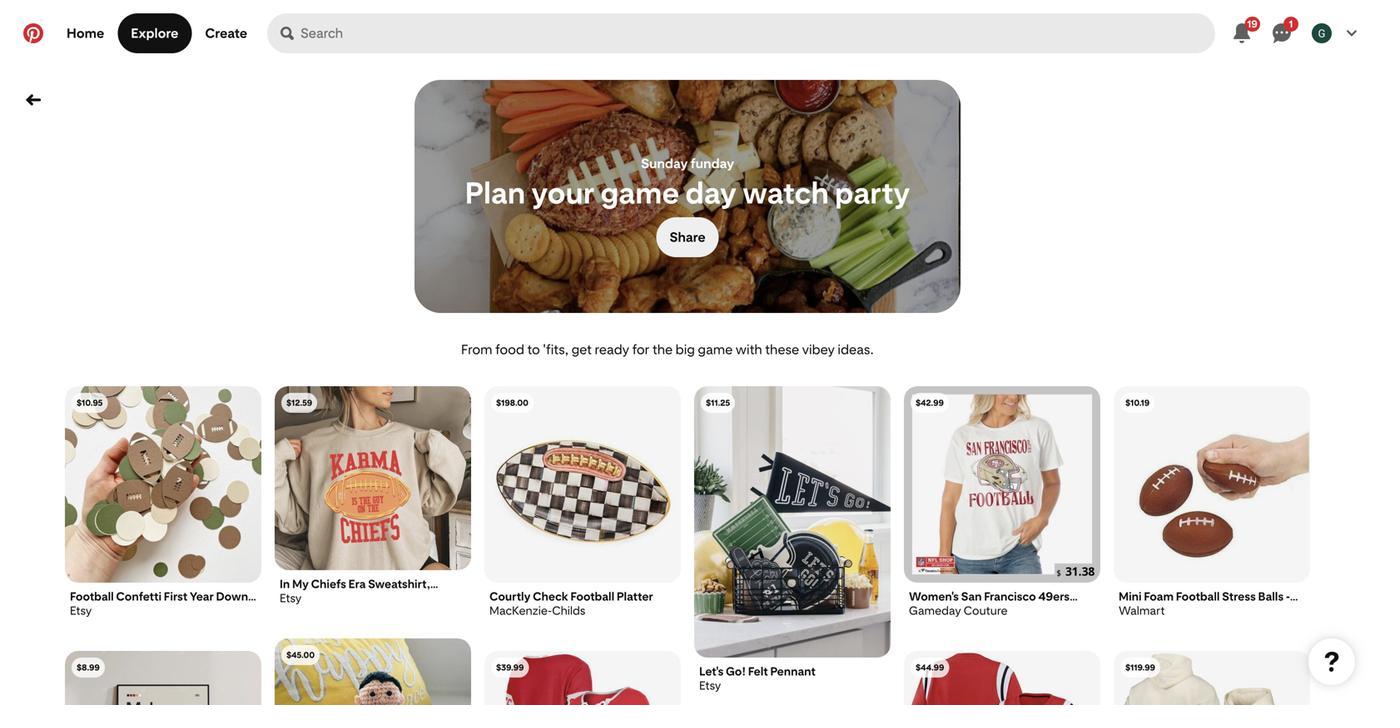 Task type: vqa. For each thing, say whether or not it's contained in the screenshot.
No
no



Task type: describe. For each thing, give the bounding box(es) containing it.
men's kansas city chiefs patrick mahomes pro standard cream player name & number pullover hoodie image
[[1114, 651, 1310, 705]]

food
[[495, 342, 524, 358]]

mackenzie-
[[490, 604, 552, 618]]

you gotta fight for the right to parrrrrrrrrty! calling all fans of #87.  also mahomes and t swift are available for separate purchase.   all feedback and suggestions welcome!  available in hand stitch or printed jersey numbers.   pattern is available for separate purchase in my etsy store. image
[[275, 639, 471, 705]]

check
[[533, 589, 568, 604]]

home link
[[53, 13, 118, 53]]

to
[[527, 342, 540, 358]]

football
[[571, 589, 614, 604]]

your
[[531, 175, 595, 211]]

Search text field
[[301, 13, 1215, 53]]

share button
[[656, 217, 719, 257]]

greg robinson image
[[1312, 23, 1332, 43]]

19 button
[[1222, 13, 1262, 53]]

1 button
[[1262, 13, 1302, 53]]

'fits,
[[543, 342, 569, 358]]

funday
[[691, 156, 734, 171]]

ideas.
[[838, 342, 874, 358]]

explore link
[[118, 13, 192, 53]]

for
[[632, 342, 650, 358]]

big
[[676, 342, 695, 358]]

etsy inside let's go! felt pennant etsy
[[699, 678, 721, 693]]

1
[[1289, 18, 1293, 30]]

19
[[1247, 18, 1258, 30]]

gameday
[[909, 604, 961, 618]]

search icon image
[[281, 27, 294, 40]]

game inside the sunday funday plan your game day watch party
[[601, 175, 680, 211]]

felt
[[748, 664, 768, 678]]

share
[[670, 229, 706, 245]]

plan
[[465, 175, 526, 211]]

etsy link for create a fun atmosphere with this football confetti, just sprinkle it on the table to matching with first year down themed party.  we've created party confetti to match football theme decorations perfectly.  --color-- * green, sand, brown, ivory -- details- * made of high quality design paper * available in sets of 100pcs, 200pcs and 300pcs * you will receive in the pack of 100 pcs: mix of football ball + two size mix circles * football themed confetti is made carefully and accurately * handmade in funstacraft workshop and keeps the warmth of our hands * ship ready to use. simply unbox and sprinkle to your desired location:) !this product is not a toy! should only be used with adult supervision! ----------------------------------------------------------------------------------------------- image
[[70, 604, 256, 618]]

party
[[835, 175, 910, 211]]

emphasize your favorite nfl team's colors by wearing this kansas city chiefs t-shirt from new era. it features contrasting trim and sleeve panels that highlight the official kansas city chiefs logo. the lace-up neckline adds a sporty, chic touch to this game day tee. image
[[485, 651, 681, 705]]

from
[[461, 342, 492, 358]]

childs
[[552, 604, 586, 618]]

explore
[[131, 25, 179, 41]]

day
[[685, 175, 737, 211]]



Task type: locate. For each thing, give the bounding box(es) containing it.
list
[[58, 386, 1317, 705]]

let's go! felt pennant link
[[699, 664, 886, 678]]

etsy
[[280, 591, 302, 605], [70, 604, 92, 618], [699, 678, 721, 693]]

sunday funday plan your game day watch party
[[465, 156, 910, 211]]

mackenzie-childs link
[[490, 604, 676, 618]]

couture
[[964, 604, 1008, 618]]

sunday
[[641, 156, 688, 171]]

game down sunday
[[601, 175, 680, 211]]

etsy link
[[280, 591, 466, 605], [70, 604, 256, 618], [699, 678, 886, 693]]

0 horizontal spatial game
[[601, 175, 680, 211]]

courtly check football platter link
[[490, 589, 676, 604]]

these
[[765, 342, 799, 358]]

patrick mahomes poster kansas city chief poster nfl poster - etsy image
[[65, 651, 261, 705]]

home
[[67, 25, 104, 41]]

go!
[[726, 664, 746, 678]]

1 horizontal spatial etsy link
[[280, 591, 466, 605]]

1 vertical spatial game
[[698, 342, 733, 358]]

etsy for etsy link corresponding to create a fun atmosphere with this football confetti, just sprinkle it on the table to matching with first year down themed party.  we've created party confetti to match football theme decorations perfectly.  --color-- * green, sand, brown, ivory -- details- * made of high quality design paper * available in sets of 100pcs, 200pcs and 300pcs * you will receive in the pack of 100 pcs: mix of football ball + two size mix circles * football themed confetti is made carefully and accurately * handmade in funstacraft workshop and keeps the warmth of our hands * ship ready to use. simply unbox and sprinkle to your desired location:) !this product is not a toy! should only be used with adult supervision! ----------------------------------------------------------------------------------------------- image
[[70, 604, 92, 618]]

create a fun atmosphere with this football confetti, just sprinkle it on the table to matching with first year down themed party.  we've created party confetti to match football theme decorations perfectly.  --color-- * green, sand, brown, ivory -- details- * made of high quality design paper * available in sets of 100pcs, 200pcs and 300pcs * you will receive in the pack of 100 pcs: mix of football ball + two size mix circles * football themed confetti is made carefully and accurately * handmade in funstacraft workshop and keeps the warmth of our hands * ship ready to use. simply unbox and sprinkle to your desired location:) !this product is not a toy! should only be used with adult supervision! ----------------------------------------------------------------------------------------------- image
[[65, 386, 261, 583]]

plan your game day watch party image
[[415, 80, 961, 313]]

etsy for "in my chiefs era sweatshirt, trendy hoodie,retro in my chiefs era shirt,chiefs kelce t shirt, a921 welcome to customblackcat store  - we design, print and press our products. - our design will be made with direct to film technology. - if you want to add or change anything to the existing design that we show in the screenshot, please contact us. - if you enter the wrong address with your order, we will try to help you only if the item was not made and processed up to the packaging level to ship image's etsy link
[[280, 591, 302, 605]]

pennant
[[770, 664, 816, 678]]

game right 'big'
[[698, 342, 733, 358]]

let's go! felt pennant etsy
[[699, 664, 816, 693]]

1 horizontal spatial game
[[698, 342, 733, 358]]

0 horizontal spatial etsy
[[70, 604, 92, 618]]

0 vertical spatial game
[[601, 175, 680, 211]]

gear up for game day your way by adding this san francisco 49ers cinched colorblock t-shirt from wear by erin andrews to your wardrobe. it features distressed san francisco 49ers graphics printed across the chest for a bit of vintage flair and an integrated drawstring at the waist that allows you to cinch the bottom hem at your leisure. pair this tee with your favorite cap or team-inspired accessory for double the team spirit on game day.gear up for game day your way by adding this san francisco image
[[904, 651, 1101, 705]]

walmart link
[[1119, 604, 1305, 618]]

etsy link for "cheer on your favorite team with this vintage inspired felt banner. featuring the phrase \"let's go!\" this pennant banner is the perfect way to show team spirit at tailgate parties, at kick off, or during post game celebrations. * includes 1 - 14\" wood dowel * felt pennant is 15\" long" image
[[699, 678, 886, 693]]

0 horizontal spatial etsy link
[[70, 604, 256, 618]]

gameday couture link
[[909, 604, 1096, 618]]

get
[[572, 342, 592, 358]]

the
[[653, 342, 673, 358]]

combine spirit and style with this san francisco 49ers victorious vixen t-shirt. this gameday couture top features san francisco 49ers graphics to let everyone know where your allegiance lies. the loose fit ensures a trendy look, and the cotton-polyester fabric is lightweight for all-day comfort. image
[[904, 386, 1101, 583]]

from food to 'fits, get ready for the big game with these vibey ideas.
[[461, 342, 874, 358]]

1 horizontal spatial etsy
[[280, 591, 302, 605]]

"cheer on your favorite team with this vintage inspired felt banner. featuring the phrase \"let's go!\" this pennant banner is the perfect way to show team spirit at tailgate parties, at kick off, or during post game celebrations. * includes 1 - 14\" wood dowel * felt pennant is 15\" long" image
[[694, 386, 891, 658]]

2 horizontal spatial etsy
[[699, 678, 721, 693]]

create link
[[192, 13, 261, 53]]

list containing courtly check football platter
[[58, 386, 1317, 705]]

with
[[736, 342, 762, 358]]

walmart
[[1119, 604, 1165, 618]]

etsy link for "in my chiefs era sweatshirt, trendy hoodie,retro in my chiefs era shirt,chiefs kelce t shirt, a921 welcome to customblackcat store  - we design, print and press our products. - our design will be made with direct to film technology. - if you want to add or change anything to the existing design that we show in the screenshot, please contact us. - if you enter the wrong address with your order, we will try to help you only if the item was not made and processed up to the packaging level to ship image
[[280, 591, 466, 605]]

courtly check football platter mackenzie-childs
[[490, 589, 653, 618]]

watch
[[743, 175, 829, 211]]

courtly
[[490, 589, 531, 604]]

"in my chiefs era sweatshirt, trendy hoodie,retro in my chiefs era shirt,chiefs kelce t shirt, a921 welcome to customblackcat store  - we design, print and press our products. - our design will be made with direct to film technology. - if you want to add or change anything to the existing design that we show in the screenshot, please contact us. - if you enter the wrong address with your order, we will try to help you only if the item was not made and processed up to the packaging level to ship image
[[275, 386, 471, 571]]

game
[[601, 175, 680, 211], [698, 342, 733, 358]]

mackenzie-childs | courtly check football platter image
[[485, 386, 681, 583]]

2 horizontal spatial etsy link
[[699, 678, 886, 693]]

ready
[[595, 342, 629, 358]]

vibey
[[802, 342, 835, 358]]

gameday couture
[[909, 604, 1008, 618]]

create
[[205, 25, 247, 41]]

are you nervous about playing in the big game? squeeze one of these foam footballs and the stress will melt away! winning gifts for fans, athletes and coaches, these sporty desk accessories come in handy during the championship season! throw them in gift bags for your awards banquet. they're also fun party favors for birthday parties, and fun additions to easter baskets and as christmas stocking stuffers. pass them around at your office and score a touchdown with your co-workers! color: brown. image
[[1114, 386, 1310, 583]]

let's
[[699, 664, 724, 678]]

platter
[[617, 589, 653, 604]]



